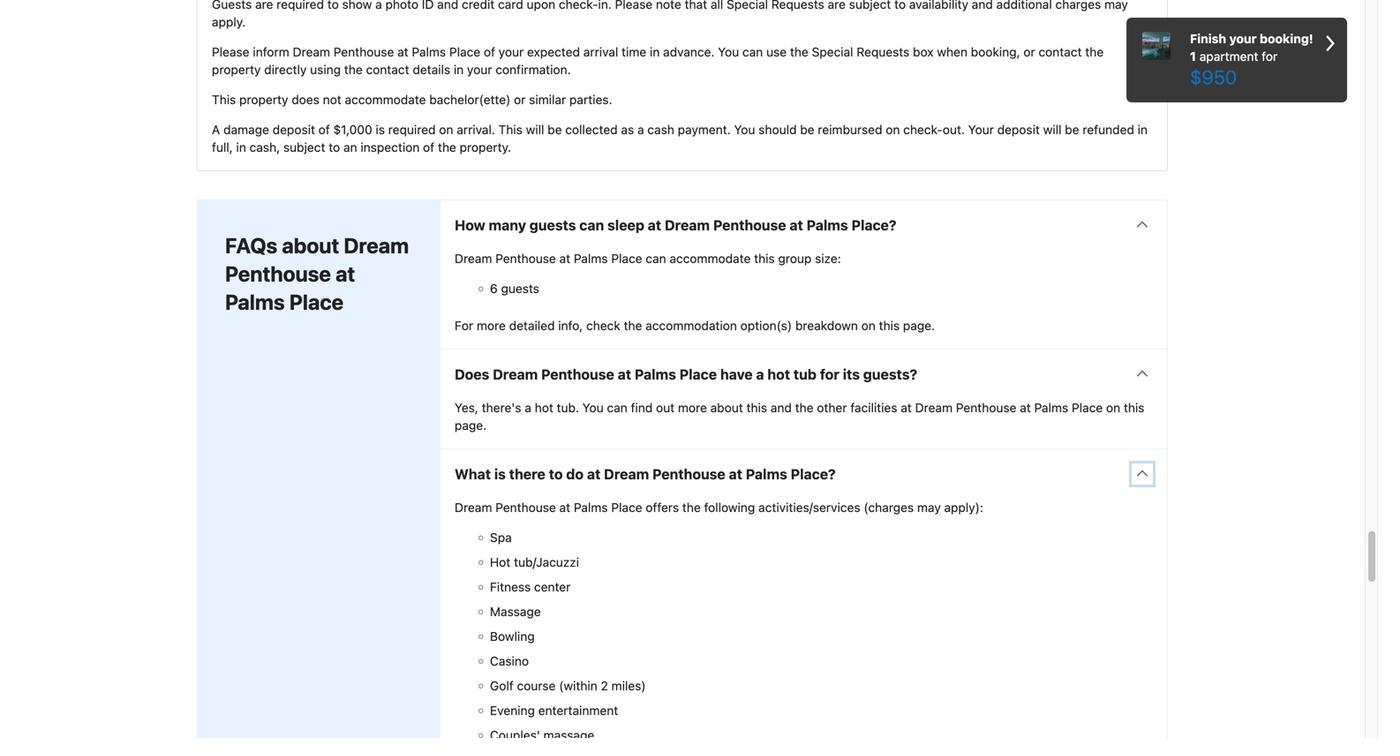 Task type: describe. For each thing, give the bounding box(es) containing it.
to inside what is there to do at dream penthouse at palms place? dropdown button
[[549, 466, 563, 483]]

requests for box
[[857, 45, 910, 59]]

the right 'using'
[[344, 62, 363, 77]]

note
[[656, 0, 682, 12]]

the right offers on the left bottom of page
[[683, 500, 701, 515]]

in right 'time' at the top
[[650, 45, 660, 59]]

other
[[817, 401, 847, 415]]

place inside dropdown button
[[680, 366, 717, 383]]

how many guests can sleep at dream penthouse at palms place?
[[455, 217, 897, 234]]

place? for how many guests can sleep at dream penthouse at palms place?
[[852, 217, 897, 234]]

accommodation
[[646, 318, 737, 333]]

upon
[[527, 0, 556, 12]]

does
[[455, 366, 490, 383]]

how many guests can sleep at dream penthouse at palms place? button
[[441, 201, 1168, 250]]

does dream penthouse at palms place have a hot tub for its guests?
[[455, 366, 918, 383]]

of inside please inform dream penthouse at palms place of your expected arrival time in advance. you can use the special requests box when booking, or contact the property directly using the contact details in your confirmation.
[[484, 45, 495, 59]]

is inside what is there to do at dream penthouse at palms place? dropdown button
[[494, 466, 506, 483]]

2 deposit from the left
[[998, 122, 1040, 137]]

similar
[[529, 92, 566, 107]]

to left "show"
[[327, 0, 339, 12]]

you inside "a damage deposit of $1,000 is required on arrival. this will be collected as a cash payment. you should be reimbursed on check-out. your deposit will be refunded in full, in cash, subject to an inspection of the property."
[[734, 122, 755, 137]]

hot tub/jacuzzi
[[490, 555, 579, 570]]

breakdown
[[796, 318, 858, 333]]

does
[[292, 92, 320, 107]]

place inside please inform dream penthouse at palms place of your expected arrival time in advance. you can use the special requests box when booking, or contact the property directly using the contact details in your confirmation.
[[449, 45, 481, 59]]

size:
[[815, 251, 841, 266]]

accommodate inside accordion control element
[[670, 251, 751, 266]]

apartment
[[1200, 49, 1259, 64]]

spa
[[490, 530, 512, 545]]

for more detailed info, check the accommodation option(s) breakdown on this page.
[[455, 318, 935, 333]]

fitness
[[490, 580, 531, 594]]

inspection
[[361, 140, 420, 155]]

directly
[[264, 62, 307, 77]]

2 will from the left
[[1044, 122, 1062, 137]]

a
[[212, 122, 220, 137]]

bowling
[[490, 629, 535, 644]]

card
[[498, 0, 523, 12]]

all
[[711, 0, 724, 12]]

hot inside yes, there's a hot tub. you can find out more about this and the other facilities at dream penthouse at palms place on this page.
[[535, 401, 554, 415]]

dream inside faqs about dream penthouse at palms place
[[344, 233, 409, 258]]

out
[[656, 401, 675, 415]]

activities/services
[[759, 500, 861, 515]]

subject inside "a damage deposit of $1,000 is required on arrival. this will be collected as a cash payment. you should be reimbursed on check-out. your deposit will be refunded in full, in cash, subject to an inspection of the property."
[[283, 140, 325, 155]]

show
[[342, 0, 372, 12]]

does dream penthouse at palms place have a hot tub for its guests? button
[[441, 350, 1168, 399]]

parties.
[[570, 92, 612, 107]]

tub/jacuzzi
[[514, 555, 579, 570]]

6
[[490, 281, 498, 296]]

can down how many guests can sleep at dream penthouse at palms place?
[[646, 251, 666, 266]]

info,
[[558, 318, 583, 333]]

guests inside dropdown button
[[530, 217, 576, 234]]

to left availability
[[895, 0, 906, 12]]

detailed
[[509, 318, 555, 333]]

what is there to do at dream penthouse at palms place? button
[[441, 450, 1168, 499]]

cash
[[648, 122, 675, 137]]

faqs about dream penthouse at palms place
[[225, 233, 409, 314]]

dream inside does dream penthouse at palms place have a hot tub for its guests? dropdown button
[[493, 366, 538, 383]]

on inside yes, there's a hot tub. you can find out more about this and the other facilities at dream penthouse at palms place on this page.
[[1107, 401, 1121, 415]]

option(s)
[[741, 318, 792, 333]]

check
[[586, 318, 621, 333]]

can inside please inform dream penthouse at palms place of your expected arrival time in advance. you can use the special requests box when booking, or contact the property directly using the contact details in your confirmation.
[[743, 45, 763, 59]]

inform
[[253, 45, 289, 59]]

in right the details on the left of page
[[454, 62, 464, 77]]

how
[[455, 217, 485, 234]]

refunded
[[1083, 122, 1135, 137]]

page. inside yes, there's a hot tub. you can find out more about this and the other facilities at dream penthouse at palms place on this page.
[[455, 418, 487, 433]]

entertainment
[[538, 704, 618, 718]]

box
[[913, 45, 934, 59]]

advance.
[[663, 45, 715, 59]]

full,
[[212, 140, 233, 155]]

dream inside please inform dream penthouse at palms place of your expected arrival time in advance. you can use the special requests box when booking, or contact the property directly using the contact details in your confirmation.
[[293, 45, 330, 59]]

guests are required to show a photo id and credit card upon check-in. please note that all special requests are subject to availability and additional charges may apply.
[[212, 0, 1128, 29]]

0 horizontal spatial your
[[467, 62, 492, 77]]

booking,
[[971, 45, 1021, 59]]

evening
[[490, 704, 535, 718]]

facilities
[[851, 401, 898, 415]]

please inside guests are required to show a photo id and credit card upon check-in. please note that all special requests are subject to availability and additional charges may apply.
[[615, 0, 653, 12]]

charges
[[1056, 0, 1101, 12]]

accordion control element
[[440, 200, 1168, 738]]

arrival
[[584, 45, 618, 59]]

place inside yes, there's a hot tub. you can find out more about this and the other facilities at dream penthouse at palms place on this page.
[[1072, 401, 1103, 415]]

reimbursed
[[818, 122, 883, 137]]

availability
[[909, 0, 969, 12]]

0 horizontal spatial or
[[514, 92, 526, 107]]

special for all
[[727, 0, 768, 12]]

1 horizontal spatial your
[[499, 45, 524, 59]]

may inside accordion control element
[[918, 500, 941, 515]]

check- inside "a damage deposit of $1,000 is required on arrival. this will be collected as a cash payment. you should be reimbursed on check-out. your deposit will be refunded in full, in cash, subject to an inspection of the property."
[[904, 122, 943, 137]]

3 be from the left
[[1065, 122, 1080, 137]]

many
[[489, 217, 526, 234]]

find
[[631, 401, 653, 415]]

penthouse inside please inform dream penthouse at palms place of your expected arrival time in advance. you can use the special requests box when booking, or contact the property directly using the contact details in your confirmation.
[[334, 45, 394, 59]]

yes, there's a hot tub. you can find out more about this and the other facilities at dream penthouse at palms place on this page.
[[455, 401, 1145, 433]]

what
[[455, 466, 491, 483]]

offers
[[646, 500, 679, 515]]

dream penthouse at palms place offers the following activities/services (charges may apply):
[[455, 500, 984, 515]]

$950
[[1190, 65, 1237, 88]]

hot inside does dream penthouse at palms place have a hot tub for its guests? dropdown button
[[768, 366, 790, 383]]

2 vertical spatial of
[[423, 140, 435, 155]]

id
[[422, 0, 434, 12]]

subject inside guests are required to show a photo id and credit card upon check-in. please note that all special requests are subject to availability and additional charges may apply.
[[849, 0, 891, 12]]

and inside yes, there's a hot tub. you can find out more about this and the other facilities at dream penthouse at palms place on this page.
[[771, 401, 792, 415]]

faqs
[[225, 233, 278, 258]]

dream inside what is there to do at dream penthouse at palms place? dropdown button
[[604, 466, 649, 483]]

its
[[843, 366, 860, 383]]

out.
[[943, 122, 965, 137]]

casino
[[490, 654, 529, 669]]

using
[[310, 62, 341, 77]]

the inside yes, there's a hot tub. you can find out more about this and the other facilities at dream penthouse at palms place on this page.
[[795, 401, 814, 415]]

2 are from the left
[[828, 0, 846, 12]]

credit
[[462, 0, 495, 12]]

expected
[[527, 45, 580, 59]]

tub.
[[557, 401, 579, 415]]

1 horizontal spatial contact
[[1039, 45, 1082, 59]]

2 horizontal spatial and
[[972, 0, 993, 12]]

cash,
[[250, 140, 280, 155]]

for inside dropdown button
[[820, 366, 840, 383]]

following
[[704, 500, 755, 515]]

please inform dream penthouse at palms place of your expected arrival time in advance. you can use the special requests box when booking, or contact the property directly using the contact details in your confirmation.
[[212, 45, 1104, 77]]

you inside yes, there's a hot tub. you can find out more about this and the other facilities at dream penthouse at palms place on this page.
[[583, 401, 604, 415]]

can inside yes, there's a hot tub. you can find out more about this and the other facilities at dream penthouse at palms place on this page.
[[607, 401, 628, 415]]

this inside "a damage deposit of $1,000 is required on arrival. this will be collected as a cash payment. you should be reimbursed on check-out. your deposit will be refunded in full, in cash, subject to an inspection of the property."
[[499, 122, 523, 137]]

in.
[[598, 0, 612, 12]]

should
[[759, 122, 797, 137]]



Task type: vqa. For each thing, say whether or not it's contained in the screenshot.
Australian Dollar AUD corresponding to Sterling
no



Task type: locate. For each thing, give the bounding box(es) containing it.
sleep
[[608, 217, 645, 234]]

subject right cash,
[[283, 140, 325, 155]]

subject left availability
[[849, 0, 891, 12]]

subject
[[849, 0, 891, 12], [283, 140, 325, 155]]

rightchevron image
[[1326, 30, 1335, 57]]

0 vertical spatial may
[[1105, 0, 1128, 12]]

place?
[[852, 217, 897, 234], [791, 466, 836, 483]]

is right what
[[494, 466, 506, 483]]

2
[[601, 679, 608, 693]]

page. up guests?
[[903, 318, 935, 333]]

a damage deposit of $1,000 is required on arrival. this will be collected as a cash payment. you should be reimbursed on check-out. your deposit will be refunded in full, in cash, subject to an inspection of the property.
[[212, 122, 1148, 155]]

the inside "a damage deposit of $1,000 is required on arrival. this will be collected as a cash payment. you should be reimbursed on check-out. your deposit will be refunded in full, in cash, subject to an inspection of the property."
[[438, 140, 456, 155]]

0 horizontal spatial hot
[[535, 401, 554, 415]]

1 vertical spatial accommodate
[[670, 251, 751, 266]]

about inside yes, there's a hot tub. you can find out more about this and the other facilities at dream penthouse at palms place on this page.
[[711, 401, 743, 415]]

may inside guests are required to show a photo id and credit card upon check-in. please note that all special requests are subject to availability and additional charges may apply.
[[1105, 0, 1128, 12]]

may left the apply):
[[918, 500, 941, 515]]

$1,000
[[333, 122, 372, 137]]

tub
[[794, 366, 817, 383]]

contact up this property does not accommodate bachelor(ette) or similar parties.
[[366, 62, 409, 77]]

this property does not accommodate bachelor(ette) or similar parties.
[[212, 92, 612, 107]]

1 vertical spatial may
[[918, 500, 941, 515]]

0 horizontal spatial place?
[[791, 466, 836, 483]]

will down similar
[[526, 122, 544, 137]]

you right the tub.
[[583, 401, 604, 415]]

1 vertical spatial subject
[[283, 140, 325, 155]]

finish
[[1190, 31, 1227, 46]]

as
[[621, 122, 634, 137]]

special for the
[[812, 45, 854, 59]]

0 horizontal spatial is
[[376, 122, 385, 137]]

1 vertical spatial property
[[239, 92, 288, 107]]

requests left box
[[857, 45, 910, 59]]

1 horizontal spatial this
[[499, 122, 523, 137]]

special inside please inform dream penthouse at palms place of your expected arrival time in advance. you can use the special requests box when booking, or contact the property directly using the contact details in your confirmation.
[[812, 45, 854, 59]]

place
[[449, 45, 481, 59], [611, 251, 643, 266], [289, 290, 344, 314], [680, 366, 717, 383], [1072, 401, 1103, 415], [611, 500, 643, 515]]

0 horizontal spatial subject
[[283, 140, 325, 155]]

your up apartment
[[1230, 31, 1257, 46]]

the left other
[[795, 401, 814, 415]]

1 vertical spatial you
[[734, 122, 755, 137]]

guests right many at the left
[[530, 217, 576, 234]]

there's
[[482, 401, 522, 415]]

0 vertical spatial page.
[[903, 318, 935, 333]]

in right the refunded
[[1138, 122, 1148, 137]]

more inside yes, there's a hot tub. you can find out more about this and the other facilities at dream penthouse at palms place on this page.
[[678, 401, 707, 415]]

property inside please inform dream penthouse at palms place of your expected arrival time in advance. you can use the special requests box when booking, or contact the property directly using the contact details in your confirmation.
[[212, 62, 261, 77]]

palms inside yes, there's a hot tub. you can find out more about this and the other facilities at dream penthouse at palms place on this page.
[[1035, 401, 1069, 415]]

0 horizontal spatial for
[[820, 366, 840, 383]]

1 horizontal spatial of
[[423, 140, 435, 155]]

0 horizontal spatial may
[[918, 500, 941, 515]]

or inside please inform dream penthouse at palms place of your expected arrival time in advance. you can use the special requests box when booking, or contact the property directly using the contact details in your confirmation.
[[1024, 45, 1036, 59]]

1 horizontal spatial deposit
[[998, 122, 1040, 137]]

accommodate up $1,000
[[345, 92, 426, 107]]

0 vertical spatial this
[[212, 92, 236, 107]]

0 horizontal spatial please
[[212, 45, 250, 59]]

about down have
[[711, 401, 743, 415]]

at inside faqs about dream penthouse at palms place
[[336, 262, 355, 286]]

massage
[[490, 605, 541, 619]]

be
[[548, 122, 562, 137], [800, 122, 815, 137], [1065, 122, 1080, 137]]

hot left tub
[[768, 366, 790, 383]]

the down charges
[[1086, 45, 1104, 59]]

0 vertical spatial property
[[212, 62, 261, 77]]

finish your booking! 1 apartment for $950
[[1190, 31, 1314, 88]]

guests?
[[864, 366, 918, 383]]

can left "sleep"
[[580, 217, 604, 234]]

course
[[517, 679, 556, 693]]

1 vertical spatial page.
[[455, 418, 487, 433]]

is inside "a damage deposit of $1,000 is required on arrival. this will be collected as a cash payment. you should be reimbursed on check-out. your deposit will be refunded in full, in cash, subject to an inspection of the property."
[[376, 122, 385, 137]]

1 will from the left
[[526, 122, 544, 137]]

is
[[376, 122, 385, 137], [494, 466, 506, 483]]

a right there's
[[525, 401, 532, 415]]

special
[[727, 0, 768, 12], [812, 45, 854, 59]]

(charges
[[864, 500, 914, 515]]

and left additional
[[972, 0, 993, 12]]

0 vertical spatial accommodate
[[345, 92, 426, 107]]

more right 'for'
[[477, 318, 506, 333]]

the right use
[[790, 45, 809, 59]]

for
[[455, 318, 474, 333]]

in down damage
[[236, 140, 246, 155]]

this
[[212, 92, 236, 107], [499, 122, 523, 137]]

use
[[767, 45, 787, 59]]

damage
[[223, 122, 269, 137]]

dream inside how many guests can sleep at dream penthouse at palms place? dropdown button
[[665, 217, 710, 234]]

0 horizontal spatial deposit
[[273, 122, 315, 137]]

1 horizontal spatial please
[[615, 0, 653, 12]]

contact
[[1039, 45, 1082, 59], [366, 62, 409, 77]]

accommodate
[[345, 92, 426, 107], [670, 251, 751, 266]]

1 vertical spatial more
[[678, 401, 707, 415]]

to left an
[[329, 140, 340, 155]]

you inside please inform dream penthouse at palms place of your expected arrival time in advance. you can use the special requests box when booking, or contact the property directly using the contact details in your confirmation.
[[718, 45, 739, 59]]

0 horizontal spatial accommodate
[[345, 92, 426, 107]]

0 vertical spatial guests
[[530, 217, 576, 234]]

a inside guests are required to show a photo id and credit card upon check-in. please note that all special requests are subject to availability and additional charges may apply.
[[375, 0, 382, 12]]

0 vertical spatial for
[[1262, 49, 1278, 64]]

or
[[1024, 45, 1036, 59], [514, 92, 526, 107]]

is up inspection
[[376, 122, 385, 137]]

1 vertical spatial is
[[494, 466, 506, 483]]

of down credit
[[484, 45, 495, 59]]

on
[[439, 122, 453, 137], [886, 122, 900, 137], [862, 318, 876, 333], [1107, 401, 1121, 415]]

1 horizontal spatial or
[[1024, 45, 1036, 59]]

1 vertical spatial contact
[[366, 62, 409, 77]]

requests up use
[[772, 0, 825, 12]]

2 horizontal spatial be
[[1065, 122, 1080, 137]]

please down the apply.
[[212, 45, 250, 59]]

1 horizontal spatial may
[[1105, 0, 1128, 12]]

1 horizontal spatial are
[[828, 0, 846, 12]]

to inside "a damage deposit of $1,000 is required on arrival. this will be collected as a cash payment. you should be reimbursed on check-out. your deposit will be refunded in full, in cash, subject to an inspection of the property."
[[329, 140, 340, 155]]

golf course (within 2 miles)
[[490, 679, 646, 693]]

1 horizontal spatial will
[[1044, 122, 1062, 137]]

property up damage
[[239, 92, 288, 107]]

0 vertical spatial please
[[615, 0, 653, 12]]

palms
[[412, 45, 446, 59], [807, 217, 848, 234], [574, 251, 608, 266], [225, 290, 285, 314], [635, 366, 676, 383], [1035, 401, 1069, 415], [746, 466, 788, 483], [574, 500, 608, 515]]

your inside finish your booking! 1 apartment for $950
[[1230, 31, 1257, 46]]

evening entertainment
[[490, 704, 618, 718]]

be right should on the top of page
[[800, 122, 815, 137]]

0 horizontal spatial about
[[282, 233, 339, 258]]

check- left your
[[904, 122, 943, 137]]

contact down charges
[[1039, 45, 1082, 59]]

payment.
[[678, 122, 731, 137]]

dream penthouse at palms place can accommodate this group size:
[[455, 251, 841, 266]]

0 horizontal spatial will
[[526, 122, 544, 137]]

1 horizontal spatial page.
[[903, 318, 935, 333]]

a inside "a damage deposit of $1,000 is required on arrival. this will be collected as a cash payment. you should be reimbursed on check-out. your deposit will be refunded in full, in cash, subject to an inspection of the property."
[[638, 122, 644, 137]]

requests for are
[[772, 0, 825, 12]]

a right as
[[638, 122, 644, 137]]

1 vertical spatial guests
[[501, 281, 540, 296]]

place? for what is there to do at dream penthouse at palms place?
[[791, 466, 836, 483]]

1
[[1190, 49, 1197, 64]]

deposit right your
[[998, 122, 1040, 137]]

not
[[323, 92, 342, 107]]

special inside guests are required to show a photo id and credit card upon check-in. please note that all special requests are subject to availability and additional charges may apply.
[[727, 0, 768, 12]]

what is there to do at dream penthouse at palms place?
[[455, 466, 836, 483]]

photo
[[385, 0, 419, 12]]

your
[[1230, 31, 1257, 46], [499, 45, 524, 59], [467, 62, 492, 77]]

property.
[[460, 140, 511, 155]]

0 horizontal spatial required
[[277, 0, 324, 12]]

of left $1,000
[[319, 122, 330, 137]]

1 horizontal spatial requests
[[857, 45, 910, 59]]

be down similar
[[548, 122, 562, 137]]

penthouse
[[334, 45, 394, 59], [713, 217, 787, 234], [496, 251, 556, 266], [225, 262, 331, 286], [541, 366, 614, 383], [956, 401, 1017, 415], [653, 466, 726, 483], [496, 500, 556, 515]]

0 vertical spatial about
[[282, 233, 339, 258]]

1 vertical spatial check-
[[904, 122, 943, 137]]

1 vertical spatial requests
[[857, 45, 910, 59]]

1 horizontal spatial and
[[771, 401, 792, 415]]

to left do
[[549, 466, 563, 483]]

requests inside guests are required to show a photo id and credit card upon check-in. please note that all special requests are subject to availability and additional charges may apply.
[[772, 0, 825, 12]]

required inside "a damage deposit of $1,000 is required on arrival. this will be collected as a cash payment. you should be reimbursed on check-out. your deposit will be refunded in full, in cash, subject to an inspection of the property."
[[388, 122, 436, 137]]

1 vertical spatial required
[[388, 122, 436, 137]]

0 horizontal spatial are
[[255, 0, 273, 12]]

or right the booking,
[[1024, 45, 1036, 59]]

1 vertical spatial or
[[514, 92, 526, 107]]

you right advance.
[[718, 45, 739, 59]]

hot
[[768, 366, 790, 383], [535, 401, 554, 415]]

more right out
[[678, 401, 707, 415]]

1 horizontal spatial accommodate
[[670, 251, 751, 266]]

0 vertical spatial place?
[[852, 217, 897, 234]]

check- inside guests are required to show a photo id and credit card upon check-in. please note that all special requests are subject to availability and additional charges may apply.
[[559, 0, 598, 12]]

requests inside please inform dream penthouse at palms place of your expected arrival time in advance. you can use the special requests box when booking, or contact the property directly using the contact details in your confirmation.
[[857, 45, 910, 59]]

1 vertical spatial for
[[820, 366, 840, 383]]

1 horizontal spatial required
[[388, 122, 436, 137]]

the right "check"
[[624, 318, 642, 333]]

arrival.
[[457, 122, 495, 137]]

0 horizontal spatial page.
[[455, 418, 487, 433]]

and down does dream penthouse at palms place have a hot tub for its guests? dropdown button
[[771, 401, 792, 415]]

your up confirmation.
[[499, 45, 524, 59]]

1 horizontal spatial subject
[[849, 0, 891, 12]]

can left use
[[743, 45, 763, 59]]

required inside guests are required to show a photo id and credit card upon check-in. please note that all special requests are subject to availability and additional charges may apply.
[[277, 0, 324, 12]]

1 horizontal spatial about
[[711, 401, 743, 415]]

time
[[622, 45, 647, 59]]

1 vertical spatial place?
[[791, 466, 836, 483]]

do
[[566, 466, 584, 483]]

palms inside please inform dream penthouse at palms place of your expected arrival time in advance. you can use the special requests box when booking, or contact the property directly using the contact details in your confirmation.
[[412, 45, 446, 59]]

0 vertical spatial is
[[376, 122, 385, 137]]

this up property.
[[499, 122, 523, 137]]

yes,
[[455, 401, 479, 415]]

requests
[[772, 0, 825, 12], [857, 45, 910, 59]]

palms inside faqs about dream penthouse at palms place
[[225, 290, 285, 314]]

group
[[778, 251, 812, 266]]

at inside please inform dream penthouse at palms place of your expected arrival time in advance. you can use the special requests box when booking, or contact the property directly using the contact details in your confirmation.
[[398, 45, 409, 59]]

1 vertical spatial about
[[711, 401, 743, 415]]

hot left the tub.
[[535, 401, 554, 415]]

please inside please inform dream penthouse at palms place of your expected arrival time in advance. you can use the special requests box when booking, or contact the property directly using the contact details in your confirmation.
[[212, 45, 250, 59]]

1 vertical spatial of
[[319, 122, 330, 137]]

may right charges
[[1105, 0, 1128, 12]]

dream inside yes, there's a hot tub. you can find out more about this and the other facilities at dream penthouse at palms place on this page.
[[915, 401, 953, 415]]

0 horizontal spatial check-
[[559, 0, 598, 12]]

bachelor(ette)
[[429, 92, 511, 107]]

property down the inform
[[212, 62, 261, 77]]

you left should on the top of page
[[734, 122, 755, 137]]

at inside does dream penthouse at palms place have a hot tub for its guests? dropdown button
[[618, 366, 631, 383]]

accommodate down how many guests can sleep at dream penthouse at palms place?
[[670, 251, 751, 266]]

1 deposit from the left
[[273, 122, 315, 137]]

0 vertical spatial more
[[477, 318, 506, 333]]

for left the its
[[820, 366, 840, 383]]

deposit down "does"
[[273, 122, 315, 137]]

0 vertical spatial subject
[[849, 0, 891, 12]]

0 horizontal spatial requests
[[772, 0, 825, 12]]

1 horizontal spatial check-
[[904, 122, 943, 137]]

0 vertical spatial or
[[1024, 45, 1036, 59]]

0 horizontal spatial more
[[477, 318, 506, 333]]

or left similar
[[514, 92, 526, 107]]

additional
[[997, 0, 1052, 12]]

required
[[277, 0, 324, 12], [388, 122, 436, 137]]

a inside dropdown button
[[756, 366, 764, 383]]

penthouse inside yes, there's a hot tub. you can find out more about this and the other facilities at dream penthouse at palms place on this page.
[[956, 401, 1017, 415]]

page. down yes,
[[455, 418, 487, 433]]

1 horizontal spatial hot
[[768, 366, 790, 383]]

1 vertical spatial this
[[499, 122, 523, 137]]

special right use
[[812, 45, 854, 59]]

1 horizontal spatial be
[[800, 122, 815, 137]]

for
[[1262, 49, 1278, 64], [820, 366, 840, 383]]

check-
[[559, 0, 598, 12], [904, 122, 943, 137]]

0 horizontal spatial special
[[727, 0, 768, 12]]

a right have
[[756, 366, 764, 383]]

2 vertical spatial you
[[583, 401, 604, 415]]

hot
[[490, 555, 511, 570]]

1 horizontal spatial more
[[678, 401, 707, 415]]

can left find
[[607, 401, 628, 415]]

special right "all"
[[727, 0, 768, 12]]

penthouse inside faqs about dream penthouse at palms place
[[225, 262, 331, 286]]

1 horizontal spatial is
[[494, 466, 506, 483]]

0 vertical spatial check-
[[559, 0, 598, 12]]

and
[[437, 0, 459, 12], [972, 0, 993, 12], [771, 401, 792, 415]]

are
[[255, 0, 273, 12], [828, 0, 846, 12]]

about right faqs
[[282, 233, 339, 258]]

2 horizontal spatial of
[[484, 45, 495, 59]]

1 horizontal spatial for
[[1262, 49, 1278, 64]]

an
[[344, 140, 357, 155]]

can inside dropdown button
[[580, 217, 604, 234]]

required up the inform
[[277, 0, 324, 12]]

1 horizontal spatial place?
[[852, 217, 897, 234]]

that
[[685, 0, 707, 12]]

about inside faqs about dream penthouse at palms place
[[282, 233, 339, 258]]

please right in.
[[615, 0, 653, 12]]

and right id
[[437, 0, 459, 12]]

1 vertical spatial hot
[[535, 401, 554, 415]]

6 guests
[[490, 281, 540, 296]]

0 vertical spatial hot
[[768, 366, 790, 383]]

a right "show"
[[375, 0, 382, 12]]

at
[[398, 45, 409, 59], [648, 217, 662, 234], [790, 217, 804, 234], [560, 251, 571, 266], [336, 262, 355, 286], [618, 366, 631, 383], [901, 401, 912, 415], [1020, 401, 1031, 415], [587, 466, 601, 483], [729, 466, 743, 483], [560, 500, 571, 515]]

collected
[[565, 122, 618, 137]]

0 vertical spatial requests
[[772, 0, 825, 12]]

1 vertical spatial please
[[212, 45, 250, 59]]

0 horizontal spatial contact
[[366, 62, 409, 77]]

of right inspection
[[423, 140, 435, 155]]

2 be from the left
[[800, 122, 815, 137]]

be left the refunded
[[1065, 122, 1080, 137]]

required up inspection
[[388, 122, 436, 137]]

0 vertical spatial contact
[[1039, 45, 1082, 59]]

0 vertical spatial of
[[484, 45, 495, 59]]

about
[[282, 233, 339, 258], [711, 401, 743, 415]]

for down the "booking!"
[[1262, 49, 1278, 64]]

guests right 6 at the top left of the page
[[501, 281, 540, 296]]

0 horizontal spatial and
[[437, 0, 459, 12]]

1 are from the left
[[255, 0, 273, 12]]

when
[[937, 45, 968, 59]]

check- right upon
[[559, 0, 598, 12]]

for inside finish your booking! 1 apartment for $950
[[1262, 49, 1278, 64]]

more
[[477, 318, 506, 333], [678, 401, 707, 415]]

2 horizontal spatial your
[[1230, 31, 1257, 46]]

guests
[[530, 217, 576, 234], [501, 281, 540, 296]]

0 horizontal spatial be
[[548, 122, 562, 137]]

there
[[509, 466, 546, 483]]

can
[[743, 45, 763, 59], [580, 217, 604, 234], [646, 251, 666, 266], [607, 401, 628, 415]]

1 horizontal spatial special
[[812, 45, 854, 59]]

details
[[413, 62, 450, 77]]

0 vertical spatial special
[[727, 0, 768, 12]]

miles)
[[612, 679, 646, 693]]

0 vertical spatial required
[[277, 0, 324, 12]]

this
[[754, 251, 775, 266], [879, 318, 900, 333], [747, 401, 767, 415], [1124, 401, 1145, 415]]

place inside faqs about dream penthouse at palms place
[[289, 290, 344, 314]]

will left the refunded
[[1044, 122, 1062, 137]]

1 be from the left
[[548, 122, 562, 137]]

the left property.
[[438, 140, 456, 155]]

0 vertical spatial you
[[718, 45, 739, 59]]

confirmation.
[[496, 62, 571, 77]]

will
[[526, 122, 544, 137], [1044, 122, 1062, 137]]

0 horizontal spatial this
[[212, 92, 236, 107]]

this up a
[[212, 92, 236, 107]]

1 vertical spatial special
[[812, 45, 854, 59]]

a inside yes, there's a hot tub. you can find out more about this and the other facilities at dream penthouse at palms place on this page.
[[525, 401, 532, 415]]

0 horizontal spatial of
[[319, 122, 330, 137]]

your up bachelor(ette)
[[467, 62, 492, 77]]



